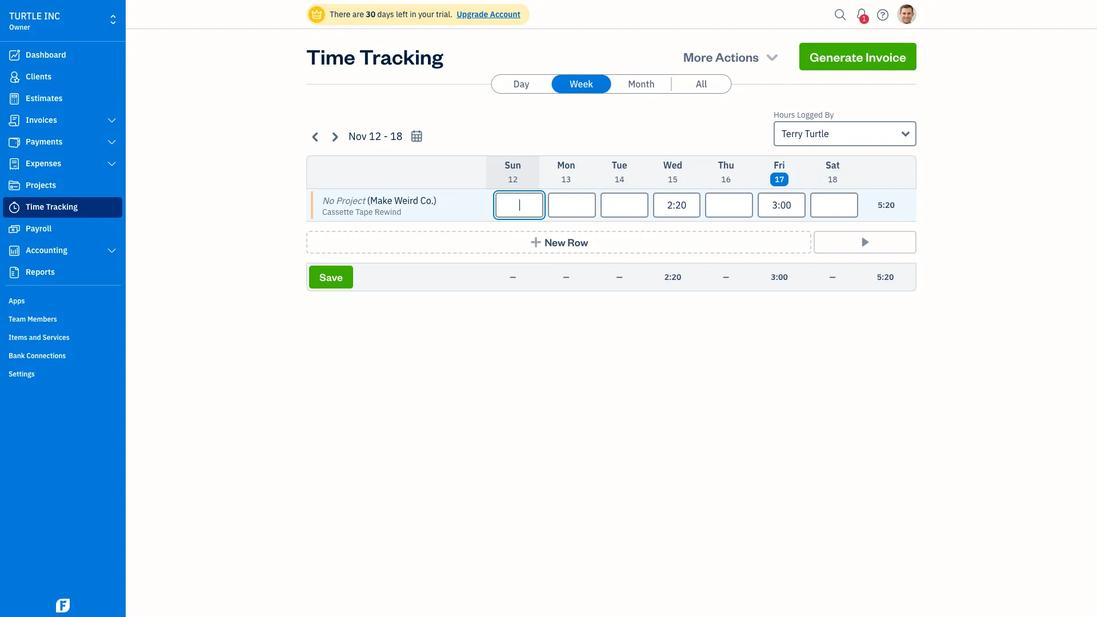 Task type: locate. For each thing, give the bounding box(es) containing it.
16
[[721, 174, 731, 185]]

1 vertical spatial 12
[[508, 174, 518, 185]]

generate invoice button
[[799, 43, 917, 70]]

chevron large down image down chevron large down image
[[107, 159, 117, 169]]

15
[[668, 174, 678, 185]]

0 vertical spatial time tracking
[[306, 43, 443, 70]]

save
[[319, 270, 343, 283]]

—
[[510, 272, 516, 282], [563, 272, 569, 282], [616, 272, 623, 282], [723, 272, 729, 282], [830, 272, 836, 282]]

time tracking down the 30
[[306, 43, 443, 70]]

duration text field down 16
[[705, 193, 753, 218]]

time down there
[[306, 43, 355, 70]]

day
[[513, 78, 529, 90]]

go to help image
[[874, 6, 892, 23]]

0 horizontal spatial time tracking
[[26, 202, 78, 212]]

team
[[9, 315, 26, 323]]

timer image
[[7, 202, 21, 213]]

nov 12 - 18
[[349, 130, 403, 143]]

mon
[[557, 159, 575, 171]]

2 duration text field from the left
[[810, 193, 858, 218]]

terry turtle
[[782, 128, 829, 139]]

duration text field down sat 18
[[810, 193, 858, 218]]

there are 30 days left in your trial. upgrade account
[[330, 9, 520, 19]]

1 horizontal spatial 18
[[828, 174, 838, 185]]

fri 17
[[774, 159, 785, 185]]

estimates
[[26, 93, 63, 103]]

more actions
[[683, 49, 759, 65]]

there
[[330, 9, 351, 19]]

time tracking
[[306, 43, 443, 70], [26, 202, 78, 212]]

duration text field down '14'
[[600, 193, 648, 218]]

week
[[570, 78, 593, 90]]

1 vertical spatial time
[[26, 202, 44, 212]]

duration text field down 13
[[548, 193, 596, 218]]

day link
[[492, 75, 551, 93]]

choose a date image
[[410, 130, 423, 143]]

upgrade
[[457, 9, 488, 19]]

0 horizontal spatial time
[[26, 202, 44, 212]]

row
[[568, 235, 588, 249]]

and
[[29, 333, 41, 342]]

12 inside the sun 12
[[508, 174, 518, 185]]

payment image
[[7, 137, 21, 148]]

13
[[561, 174, 571, 185]]

duration text field down the 17 at the top right
[[758, 193, 806, 218]]

0 vertical spatial 18
[[390, 130, 403, 143]]

Duration text field
[[495, 193, 543, 218], [548, 193, 596, 218], [600, 193, 648, 218], [705, 193, 753, 218], [758, 193, 806, 218]]

project
[[336, 195, 365, 206]]

duration text field down "15"
[[653, 193, 701, 218]]

members
[[27, 315, 57, 323]]

bank connections
[[9, 351, 66, 360]]

time inside main element
[[26, 202, 44, 212]]

hours
[[774, 110, 795, 120]]

terry
[[782, 128, 803, 139]]

3 — from the left
[[616, 272, 623, 282]]

12 down sun
[[508, 174, 518, 185]]

save button
[[309, 266, 353, 289]]

chevron large down image
[[107, 116, 117, 125], [107, 159, 117, 169], [107, 246, 117, 255]]

plus image
[[529, 237, 543, 248]]

logged
[[797, 110, 823, 120]]

0 vertical spatial time
[[306, 43, 355, 70]]

0 horizontal spatial duration text field
[[653, 193, 701, 218]]

1 horizontal spatial duration text field
[[810, 193, 858, 218]]

accounting
[[26, 245, 67, 255]]

tracking down projects link
[[46, 202, 78, 212]]

2 vertical spatial chevron large down image
[[107, 246, 117, 255]]

chevron large down image down payroll link
[[107, 246, 117, 255]]

tracking inside main element
[[46, 202, 78, 212]]

estimate image
[[7, 93, 21, 105]]

wed 15
[[663, 159, 682, 185]]

your
[[418, 9, 434, 19]]

chevron large down image inside invoices link
[[107, 116, 117, 125]]

terry turtle button
[[774, 121, 917, 146]]

3 chevron large down image from the top
[[107, 246, 117, 255]]

generate invoice
[[810, 49, 906, 65]]

time tracking link
[[3, 197, 122, 218]]

Duration text field
[[653, 193, 701, 218], [810, 193, 858, 218]]

duration text field down the sun 12
[[495, 193, 543, 218]]

2 chevron large down image from the top
[[107, 159, 117, 169]]

1 vertical spatial tracking
[[46, 202, 78, 212]]

sat 18
[[826, 159, 840, 185]]

1 chevron large down image from the top
[[107, 116, 117, 125]]

0 horizontal spatial tracking
[[46, 202, 78, 212]]

freshbooks image
[[54, 599, 72, 613]]

0 vertical spatial 12
[[369, 130, 381, 143]]

left
[[396, 9, 408, 19]]

18 right -
[[390, 130, 403, 143]]

-
[[384, 130, 388, 143]]

turtle inc owner
[[9, 10, 60, 31]]

time right timer image
[[26, 202, 44, 212]]

(
[[367, 195, 370, 206]]

1 vertical spatial 18
[[828, 174, 838, 185]]

actions
[[715, 49, 759, 65]]

money image
[[7, 223, 21, 235]]

dashboard link
[[3, 45, 122, 66]]

0 vertical spatial 5:20
[[878, 200, 895, 210]]

payments
[[26, 137, 63, 147]]

invoices link
[[3, 110, 122, 131]]

time tracking down projects link
[[26, 202, 78, 212]]

sat
[[826, 159, 840, 171]]

items and services
[[9, 333, 70, 342]]

rewind
[[375, 207, 401, 217]]

12 left -
[[369, 130, 381, 143]]

tape
[[355, 207, 373, 217]]

0 horizontal spatial 18
[[390, 130, 403, 143]]

1 vertical spatial time tracking
[[26, 202, 78, 212]]

14
[[615, 174, 624, 185]]

bank
[[9, 351, 25, 360]]

nov
[[349, 130, 367, 143]]

1 horizontal spatial 12
[[508, 174, 518, 185]]

18 down sat
[[828, 174, 838, 185]]

tracking down left
[[359, 43, 443, 70]]

search image
[[831, 6, 850, 23]]

invoice image
[[7, 115, 21, 126]]

0 horizontal spatial 12
[[369, 130, 381, 143]]

next week image
[[328, 130, 341, 143]]

chevron large down image up chevron large down image
[[107, 116, 117, 125]]

client image
[[7, 71, 21, 83]]

1 vertical spatial 5:20
[[877, 272, 894, 282]]

1 horizontal spatial tracking
[[359, 43, 443, 70]]

time tracking inside main element
[[26, 202, 78, 212]]

connections
[[26, 351, 66, 360]]

tue
[[612, 159, 627, 171]]

chevron large down image
[[107, 138, 117, 147]]

projects
[[26, 180, 56, 190]]

sun 12
[[505, 159, 521, 185]]

1 horizontal spatial time
[[306, 43, 355, 70]]

co.
[[420, 195, 434, 206]]

1 duration text field from the left
[[653, 193, 701, 218]]

18
[[390, 130, 403, 143], [828, 174, 838, 185]]

tue 14
[[612, 159, 627, 185]]

chevron large down image for accounting
[[107, 246, 117, 255]]

time
[[306, 43, 355, 70], [26, 202, 44, 212]]

12 for sun
[[508, 174, 518, 185]]

chevron large down image inside expenses link
[[107, 159, 117, 169]]

apps
[[9, 297, 25, 305]]

0 vertical spatial chevron large down image
[[107, 116, 117, 125]]

1 horizontal spatial time tracking
[[306, 43, 443, 70]]

dashboard
[[26, 50, 66, 60]]

chevron large down image inside accounting link
[[107, 246, 117, 255]]

all link
[[672, 75, 731, 93]]

1 vertical spatial chevron large down image
[[107, 159, 117, 169]]



Task type: describe. For each thing, give the bounding box(es) containing it.
previous week image
[[309, 130, 322, 143]]

month
[[628, 78, 655, 90]]

invoice
[[866, 49, 906, 65]]

dashboard image
[[7, 50, 21, 61]]

turtle
[[805, 128, 829, 139]]

reports link
[[3, 262, 122, 283]]

1 duration text field from the left
[[495, 193, 543, 218]]

0 vertical spatial tracking
[[359, 43, 443, 70]]

1
[[862, 14, 866, 23]]

5 — from the left
[[830, 272, 836, 282]]

week link
[[552, 75, 611, 93]]

items
[[9, 333, 27, 342]]

settings
[[9, 370, 35, 378]]

make
[[370, 195, 392, 206]]

3:00
[[771, 272, 788, 282]]

report image
[[7, 267, 21, 278]]

expenses link
[[3, 154, 122, 174]]

project image
[[7, 180, 21, 191]]

clients link
[[3, 67, 122, 87]]

expenses
[[26, 158, 61, 169]]

no
[[322, 195, 334, 206]]

cassette
[[322, 207, 354, 217]]

2 — from the left
[[563, 272, 569, 282]]

2:20
[[664, 272, 681, 282]]

1 — from the left
[[510, 272, 516, 282]]

more actions button
[[673, 43, 790, 70]]

reports
[[26, 267, 55, 277]]

generate
[[810, 49, 863, 65]]

mon 13
[[557, 159, 575, 185]]

upgrade account link
[[454, 9, 520, 19]]

3 duration text field from the left
[[600, 193, 648, 218]]

bank connections link
[[3, 347, 122, 364]]

30
[[366, 9, 375, 19]]

are
[[352, 9, 364, 19]]

trial.
[[436, 9, 452, 19]]

chevrondown image
[[764, 49, 780, 65]]

1 button
[[853, 3, 871, 26]]

payroll link
[[3, 219, 122, 239]]

owner
[[9, 23, 30, 31]]

sun
[[505, 159, 521, 171]]

invoices
[[26, 115, 57, 125]]

12 for nov
[[369, 130, 381, 143]]

inc
[[44, 10, 60, 22]]

projects link
[[3, 175, 122, 196]]

4 duration text field from the left
[[705, 193, 753, 218]]

by
[[825, 110, 834, 120]]

clients
[[26, 71, 52, 82]]

items and services link
[[3, 329, 122, 346]]

wed
[[663, 159, 682, 171]]

apps link
[[3, 292, 122, 309]]

turtle
[[9, 10, 42, 22]]

weird
[[394, 195, 418, 206]]

hours logged by
[[774, 110, 834, 120]]

thu
[[718, 159, 734, 171]]

)
[[434, 195, 437, 206]]

team members link
[[3, 310, 122, 327]]

payroll
[[26, 223, 52, 234]]

chart image
[[7, 245, 21, 257]]

in
[[410, 9, 416, 19]]

month link
[[612, 75, 671, 93]]

account
[[490, 9, 520, 19]]

estimates link
[[3, 89, 122, 109]]

no project ( make weird co. ) cassette tape rewind
[[322, 195, 437, 217]]

4 — from the left
[[723, 272, 729, 282]]

thu 16
[[718, 159, 734, 185]]

chevron large down image for invoices
[[107, 116, 117, 125]]

start timer image
[[859, 237, 872, 248]]

services
[[43, 333, 70, 342]]

settings link
[[3, 365, 122, 382]]

expense image
[[7, 158, 21, 170]]

18 inside sat 18
[[828, 174, 838, 185]]

5 duration text field from the left
[[758, 193, 806, 218]]

crown image
[[311, 8, 323, 20]]

2 duration text field from the left
[[548, 193, 596, 218]]

main element
[[0, 0, 154, 617]]

chevron large down image for expenses
[[107, 159, 117, 169]]

new row
[[545, 235, 588, 249]]

new
[[545, 235, 566, 249]]

all
[[696, 78, 707, 90]]

payments link
[[3, 132, 122, 153]]

days
[[377, 9, 394, 19]]

fri
[[774, 159, 785, 171]]



Task type: vqa. For each thing, say whether or not it's contained in the screenshot.
Assign at the right top
no



